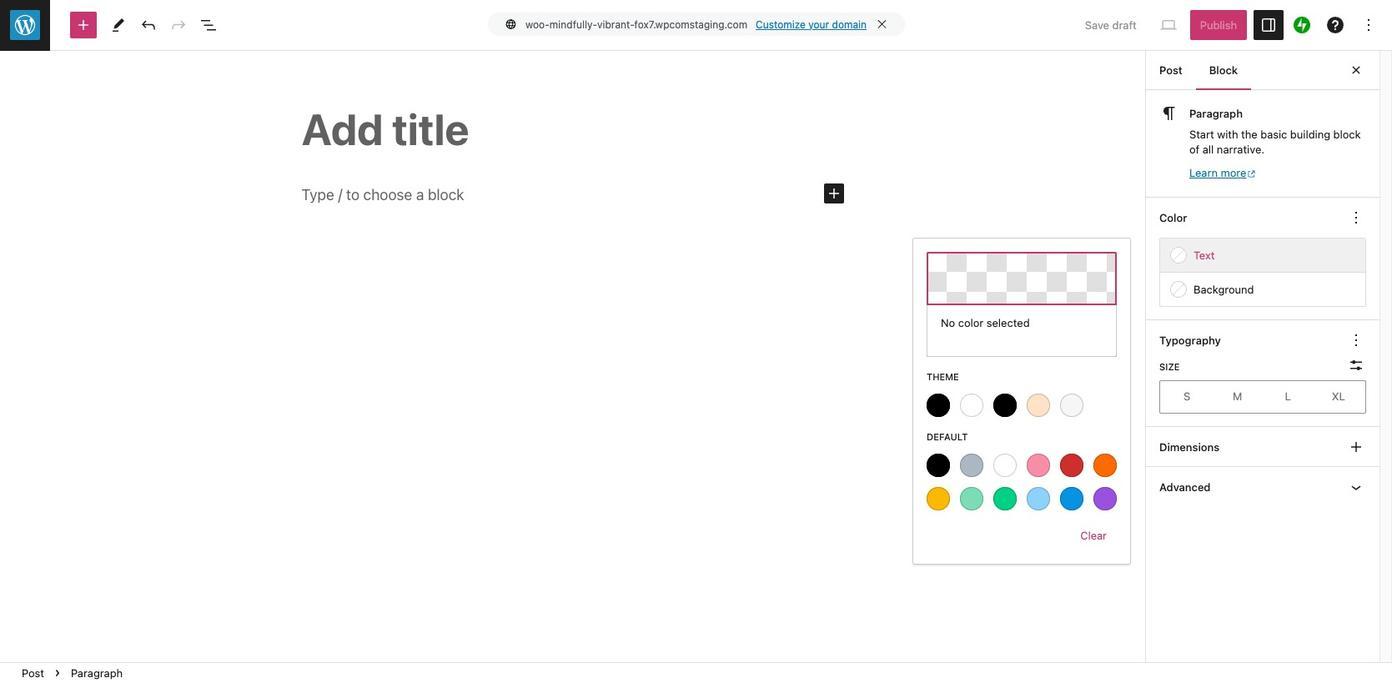 Task type: vqa. For each thing, say whether or not it's contained in the screenshot.
the Text
yes



Task type: locate. For each thing, give the bounding box(es) containing it.
learn
[[1190, 166, 1218, 180]]

mindfully-
[[550, 18, 597, 30]]

0 vertical spatial post button
[[1146, 50, 1196, 90]]

0 horizontal spatial post button
[[15, 663, 51, 683]]

learn more link
[[1190, 165, 1257, 181]]

background
[[1194, 282, 1254, 296]]

1 vertical spatial post button
[[15, 663, 51, 683]]

help image
[[1326, 15, 1346, 35]]

Extra Large button
[[1313, 383, 1364, 411]]

l
[[1285, 390, 1291, 403]]

document overview image
[[199, 15, 219, 35]]

font size option group
[[1160, 380, 1366, 413]]

domain
[[832, 18, 867, 30]]

all
[[1203, 143, 1214, 156]]

start
[[1190, 128, 1214, 141]]

vibrant-
[[597, 18, 634, 30]]

of
[[1190, 143, 1200, 156]]

selected
[[987, 316, 1030, 330]]

narrative.
[[1217, 143, 1265, 156]]

paragraph inside block breadcrumb list
[[71, 666, 123, 680]]

size
[[1160, 361, 1180, 372]]

1 vertical spatial paragraph
[[71, 666, 123, 680]]

1 horizontal spatial paragraph
[[1190, 107, 1243, 120]]

close settings image
[[1346, 60, 1366, 80]]

paragraph
[[1190, 107, 1243, 120], [71, 666, 123, 680]]

no color selected
[[941, 316, 1030, 330]]

post
[[1160, 63, 1183, 77], [22, 667, 44, 680]]

0 vertical spatial post
[[1160, 63, 1183, 77]]

typography options image
[[1346, 330, 1366, 350]]

post inside block breadcrumb list
[[22, 667, 44, 680]]

post button
[[1146, 50, 1196, 90], [15, 663, 51, 683]]

0 horizontal spatial paragraph
[[71, 666, 123, 680]]

default group
[[927, 454, 1117, 511]]

1 horizontal spatial post
[[1160, 63, 1183, 77]]

0 horizontal spatial post
[[22, 667, 44, 680]]

1 vertical spatial post
[[22, 667, 44, 680]]

tools image
[[108, 15, 128, 35]]

jetpack image
[[1294, 17, 1310, 33]]

background button
[[1160, 272, 1366, 306]]

save
[[1085, 18, 1109, 32]]

theme
[[927, 372, 959, 382]]

options image
[[1359, 15, 1379, 35]]

default
[[927, 432, 968, 442]]

typography
[[1160, 333, 1221, 347]]

woo-mindfully-vibrant-fox7.wpcomstaging.com customize your domain
[[526, 18, 867, 30]]

your
[[808, 18, 829, 30]]

block
[[1209, 63, 1238, 77]]

post for the leftmost post button
[[22, 667, 44, 680]]

block
[[1334, 128, 1361, 141]]

with
[[1217, 128, 1238, 141]]

Small button
[[1162, 383, 1212, 411]]

0 vertical spatial paragraph
[[1190, 107, 1243, 120]]

save draft
[[1085, 18, 1137, 32]]

dimensions
[[1160, 440, 1220, 453]]

draft
[[1112, 18, 1137, 32]]



Task type: describe. For each thing, give the bounding box(es) containing it.
1 horizontal spatial post button
[[1146, 50, 1196, 90]]

size element
[[1160, 360, 1180, 373]]

color
[[1160, 211, 1187, 224]]

Medium button
[[1212, 383, 1263, 411]]

clear button
[[1070, 521, 1117, 551]]

start with the basic building block of all narrative.
[[1190, 128, 1361, 156]]

editor content region
[[0, 51, 1145, 662]]

save draft button
[[1075, 10, 1147, 40]]

preview image
[[1158, 15, 1178, 35]]

publish button
[[1190, 10, 1247, 40]]

toggle block inserter image
[[73, 15, 93, 35]]

basic
[[1261, 128, 1287, 141]]

learn more
[[1190, 166, 1247, 180]]

more
[[1221, 166, 1247, 180]]

text
[[1194, 248, 1215, 262]]

customize your domain button
[[756, 18, 867, 30]]

set custom size image
[[1346, 355, 1366, 375]]

s
[[1184, 390, 1191, 403]]

advanced button
[[1146, 467, 1380, 507]]

fox7.wpcomstaging.com
[[634, 18, 748, 30]]

no
[[941, 316, 955, 330]]

customize
[[756, 18, 806, 30]]

redo image
[[169, 15, 189, 35]]

color
[[958, 316, 984, 330]]

block button
[[1196, 50, 1251, 90]]

Large button
[[1263, 383, 1313, 411]]

color options image
[[1346, 207, 1366, 227]]

publish
[[1200, 18, 1237, 32]]

text button
[[1160, 238, 1366, 272]]

undo image
[[138, 15, 158, 35]]

clear
[[1080, 529, 1107, 543]]

m
[[1233, 390, 1242, 403]]

theme group
[[927, 394, 1117, 417]]

woo-
[[526, 18, 550, 30]]

add block image
[[824, 184, 844, 204]]

xl
[[1332, 390, 1345, 403]]

the
[[1241, 128, 1258, 141]]

settings image
[[1259, 15, 1279, 35]]

dimensions options image
[[1346, 437, 1366, 457]]

building
[[1290, 128, 1331, 141]]

post for rightmost post button
[[1160, 63, 1183, 77]]

advanced
[[1160, 480, 1211, 493]]

block breadcrumb list
[[0, 663, 144, 683]]



